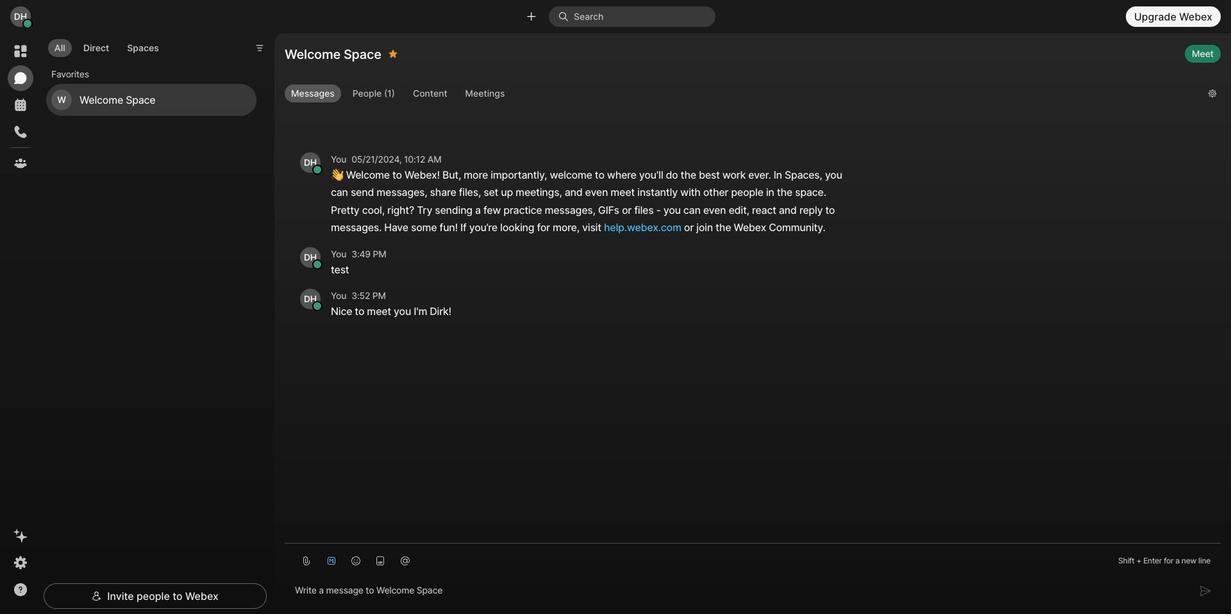 Task type: describe. For each thing, give the bounding box(es) containing it.
view space settings image
[[1208, 83, 1217, 104]]

markdown image
[[326, 556, 336, 567]]

file attachment image
[[301, 556, 312, 567]]

filter by image
[[255, 43, 265, 53]]

message composer toolbar element
[[285, 544, 1221, 574]]

favorites element
[[51, 67, 89, 81]]

calls image
[[13, 124, 28, 140]]

help image
[[13, 583, 28, 598]]

remove from favorites image
[[388, 44, 397, 64]]

mention image
[[400, 556, 410, 567]]

webex tab list
[[8, 38, 33, 176]]

what's new image
[[13, 529, 28, 544]]

settings image
[[13, 556, 28, 571]]

dashboard image
[[13, 44, 28, 59]]

gifs image
[[375, 556, 386, 567]]



Task type: vqa. For each thing, say whether or not it's contained in the screenshot.
THE CALLS icon
yes



Task type: locate. For each thing, give the bounding box(es) containing it.
wrapper image inside 'messages' list
[[313, 166, 322, 175]]

0 vertical spatial wrapper image
[[558, 12, 574, 22]]

wrapper image
[[558, 12, 574, 22], [313, 166, 322, 175]]

connect people image
[[525, 11, 537, 23]]

tab list
[[45, 32, 168, 61]]

group
[[285, 84, 1198, 105]]

meetings image
[[13, 97, 28, 113]]

wrapper image
[[23, 19, 32, 28], [313, 260, 322, 269], [313, 302, 322, 311], [92, 592, 102, 602]]

messages list
[[285, 117, 1221, 341]]

teams, has no new notifications image
[[13, 156, 28, 171]]

1 horizontal spatial wrapper image
[[558, 12, 574, 22]]

welcome space list item
[[46, 84, 256, 116]]

emoji image
[[351, 556, 361, 567]]

navigation
[[0, 33, 41, 615]]

messaging, has no new notifications image
[[13, 71, 28, 86]]

1 vertical spatial wrapper image
[[313, 166, 322, 175]]

0 horizontal spatial wrapper image
[[313, 166, 322, 175]]



